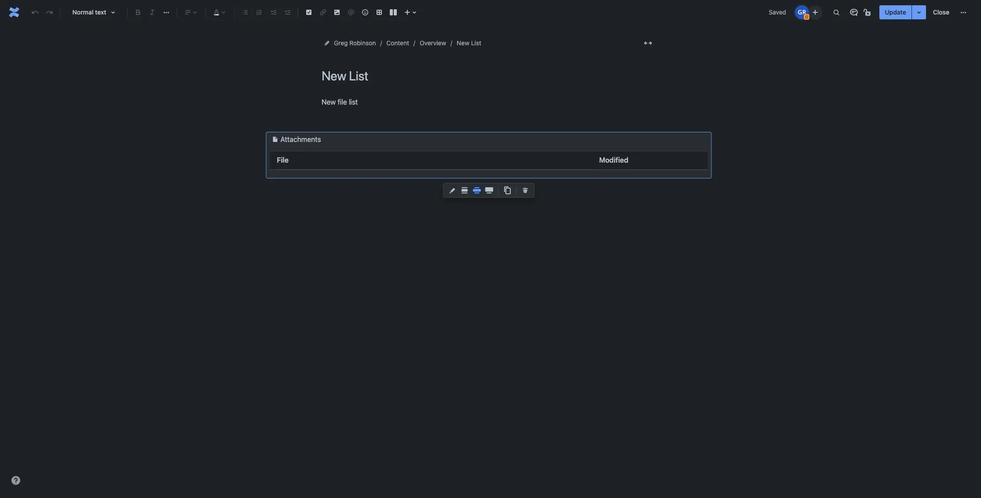 Task type: locate. For each thing, give the bounding box(es) containing it.
greg robinson image
[[795, 5, 810, 19]]

table image
[[374, 7, 385, 18]]

normal text
[[72, 8, 106, 16]]

new file list
[[322, 98, 358, 106]]

robinson
[[350, 39, 376, 47]]

close button
[[928, 5, 955, 19]]

new for new list
[[457, 39, 470, 47]]

new inside new list link
[[457, 39, 470, 47]]

file
[[338, 98, 347, 106]]

list
[[471, 39, 481, 47]]

1 horizontal spatial new
[[457, 39, 470, 47]]

numbered list ⌘⇧7 image
[[254, 7, 265, 18]]

Give this page a title text field
[[322, 69, 656, 83]]

outdent ⇧tab image
[[268, 7, 279, 18]]

new list
[[457, 39, 481, 47]]

copy image
[[502, 185, 513, 196]]

add image, video, or file image
[[332, 7, 342, 18]]

confluence image
[[7, 5, 21, 19], [7, 5, 21, 19]]

help image
[[11, 476, 21, 486]]

modified
[[599, 156, 629, 164]]

move this page image
[[323, 40, 331, 47]]

0 horizontal spatial new
[[322, 98, 336, 106]]

file
[[277, 156, 289, 164]]

new
[[457, 39, 470, 47], [322, 98, 336, 106]]

content
[[387, 39, 409, 47]]

new inside the 'main content area, start typing to enter text.' text field
[[322, 98, 336, 106]]

new left file
[[322, 98, 336, 106]]

Main content area, start typing to enter text. text field
[[266, 96, 711, 178]]

find and replace image
[[832, 7, 842, 18]]

0 vertical spatial new
[[457, 39, 470, 47]]

1 vertical spatial new
[[322, 98, 336, 106]]

new left list at the top left of page
[[457, 39, 470, 47]]

redo ⌘⇧z image
[[44, 7, 55, 18]]

overview link
[[420, 38, 446, 48]]

close
[[933, 8, 950, 16]]

update
[[885, 8, 907, 16]]

link image
[[318, 7, 328, 18]]

layouts image
[[388, 7, 399, 18]]

make page full-width image
[[643, 38, 654, 48]]

bold ⌘b image
[[133, 7, 143, 18]]



Task type: vqa. For each thing, say whether or not it's contained in the screenshot.
File
yes



Task type: describe. For each thing, give the bounding box(es) containing it.
invite to edit image
[[810, 7, 821, 17]]

go full width image
[[484, 185, 495, 196]]

content link
[[387, 38, 409, 48]]

new for new file list
[[322, 98, 336, 106]]

back to center image
[[459, 185, 470, 196]]

list
[[349, 98, 358, 106]]

edit image
[[447, 185, 458, 196]]

bullet list ⌘⇧8 image
[[240, 7, 250, 18]]

new list link
[[457, 38, 481, 48]]

indent tab image
[[282, 7, 293, 18]]

greg robinson
[[334, 39, 376, 47]]

attachments image
[[270, 134, 281, 145]]

greg
[[334, 39, 348, 47]]

update button
[[880, 5, 912, 19]]

action item image
[[304, 7, 314, 18]]

editor toolbar toolbar
[[444, 184, 534, 207]]

remove image
[[520, 185, 531, 196]]

go wide image
[[472, 185, 482, 196]]

italic ⌘i image
[[147, 7, 158, 18]]

overview
[[420, 39, 446, 47]]

normal
[[72, 8, 93, 16]]

more formatting image
[[161, 7, 172, 18]]

greg robinson link
[[334, 38, 376, 48]]

normal text button
[[64, 3, 124, 22]]

no restrictions image
[[863, 7, 874, 18]]

saved
[[769, 8, 787, 16]]

text
[[95, 8, 106, 16]]

undo ⌘z image
[[30, 7, 40, 18]]

emoji image
[[360, 7, 371, 18]]

more image
[[959, 7, 969, 18]]

adjust update settings image
[[914, 7, 925, 18]]

attachments
[[281, 136, 321, 144]]

comment icon image
[[849, 7, 860, 18]]

mention image
[[346, 7, 357, 18]]



